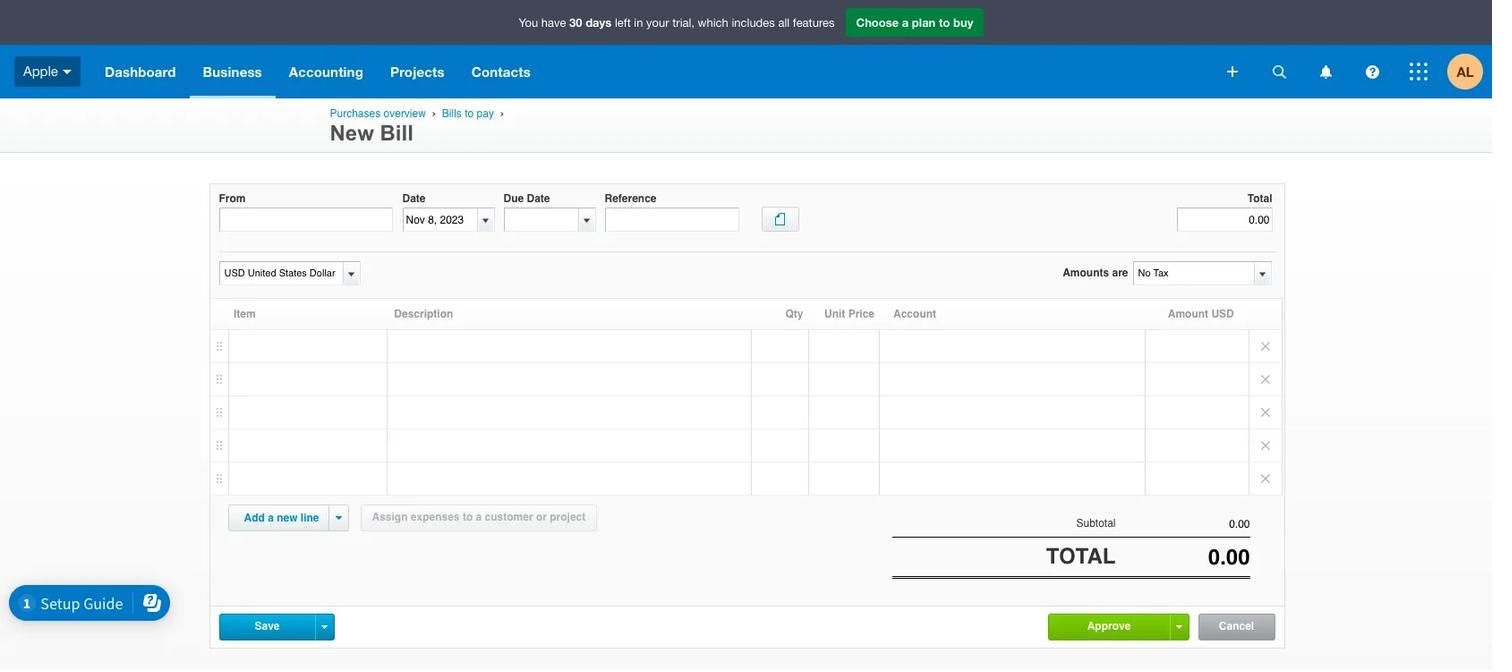 Task type: locate. For each thing, give the bounding box(es) containing it.
price
[[849, 308, 875, 321]]

2 delete line item image from the top
[[1250, 364, 1282, 396]]

amounts
[[1063, 267, 1110, 279]]

assign expenses to a customer or project
[[372, 511, 586, 524]]

navigation
[[91, 45, 1215, 98]]

date
[[402, 193, 426, 205], [527, 193, 550, 205]]

projects button
[[377, 45, 458, 98]]

a
[[902, 15, 909, 30], [476, 511, 482, 524], [268, 512, 274, 525]]

bills
[[442, 107, 462, 120]]

to inside 'assign expenses to a customer or project' link
[[463, 511, 473, 524]]

are
[[1113, 267, 1129, 279]]

which
[[698, 16, 729, 30]]

features
[[793, 16, 835, 30]]

cancel button
[[1199, 615, 1275, 640]]

1 vertical spatial delete line item image
[[1250, 364, 1282, 396]]

add a new line
[[244, 512, 319, 525]]

0 horizontal spatial a
[[268, 512, 274, 525]]

due
[[504, 193, 524, 205]]

2 vertical spatial delete line item image
[[1250, 397, 1282, 429]]

navigation containing dashboard
[[91, 45, 1215, 98]]

choose
[[856, 15, 899, 30]]

date up due date text box
[[527, 193, 550, 205]]

purchases overview › bills to pay › new bill
[[330, 107, 507, 145]]

None text field
[[1116, 518, 1250, 531]]

date up "date" text field
[[402, 193, 426, 205]]

or
[[536, 511, 547, 524]]

0 vertical spatial delete line item image
[[1250, 330, 1282, 363]]

pay
[[477, 107, 494, 120]]

1 horizontal spatial ›
[[500, 107, 504, 119]]

1 horizontal spatial a
[[476, 511, 482, 524]]

new
[[277, 512, 298, 525]]

1 delete line item image from the top
[[1250, 430, 1282, 462]]

have
[[542, 16, 566, 30]]

project
[[550, 511, 586, 524]]

0 horizontal spatial svg image
[[1228, 66, 1238, 77]]

› left bills at the left
[[432, 107, 436, 119]]

left
[[615, 16, 631, 30]]

Total text field
[[1177, 208, 1273, 232]]

delete line item image
[[1250, 330, 1282, 363], [1250, 364, 1282, 396], [1250, 397, 1282, 429]]

1 horizontal spatial svg image
[[1410, 63, 1428, 81]]

a left plan
[[902, 15, 909, 30]]

choose a plan to buy
[[856, 15, 974, 30]]

to inside purchases overview › bills to pay › new bill
[[465, 107, 474, 120]]

assign
[[372, 511, 408, 524]]

banner containing al
[[0, 0, 1493, 98]]

1 vertical spatial delete line item image
[[1250, 463, 1282, 495]]

None text field
[[219, 208, 393, 232], [220, 262, 341, 285], [1134, 262, 1254, 285], [1116, 545, 1250, 571], [219, 208, 393, 232], [220, 262, 341, 285], [1134, 262, 1254, 285], [1116, 545, 1250, 571]]

to right expenses
[[463, 511, 473, 524]]

more approve options... image
[[1177, 626, 1183, 629]]

plan
[[912, 15, 936, 30]]

a left customer
[[476, 511, 482, 524]]

add
[[244, 512, 265, 525]]

to
[[939, 15, 950, 30], [465, 107, 474, 120], [463, 511, 473, 524]]

total
[[1248, 193, 1273, 205]]

›
[[432, 107, 436, 119], [500, 107, 504, 119]]

al button
[[1448, 45, 1493, 98]]

total
[[1046, 545, 1116, 570]]

0 horizontal spatial ›
[[432, 107, 436, 119]]

purchases overview link
[[330, 107, 426, 120]]

more save options... image
[[321, 626, 328, 629]]

amount usd
[[1168, 308, 1235, 321]]

Reference text field
[[605, 208, 739, 232]]

a left new
[[268, 512, 274, 525]]

cancel
[[1219, 620, 1255, 633]]

1 horizontal spatial date
[[527, 193, 550, 205]]

save
[[255, 620, 280, 633]]

banner
[[0, 0, 1493, 98]]

2 horizontal spatial a
[[902, 15, 909, 30]]

your
[[647, 16, 669, 30]]

trial,
[[673, 16, 695, 30]]

contacts
[[472, 64, 531, 80]]

to left buy
[[939, 15, 950, 30]]

item
[[234, 308, 256, 321]]

0 horizontal spatial date
[[402, 193, 426, 205]]

subtotal
[[1077, 518, 1116, 530]]

unit
[[825, 308, 846, 321]]

dashboard
[[105, 64, 176, 80]]

svg image
[[1273, 65, 1286, 78], [1320, 65, 1332, 78], [1366, 65, 1379, 78], [63, 70, 72, 74]]

due date
[[504, 193, 550, 205]]

to left pay
[[465, 107, 474, 120]]

approve
[[1088, 620, 1131, 633]]

› right pay
[[500, 107, 504, 119]]

in
[[634, 16, 643, 30]]

from
[[219, 193, 246, 205]]

business button
[[189, 45, 276, 98]]

0 vertical spatial delete line item image
[[1250, 430, 1282, 462]]

svg image
[[1410, 63, 1428, 81], [1228, 66, 1238, 77]]

1 vertical spatial to
[[465, 107, 474, 120]]

2 vertical spatial to
[[463, 511, 473, 524]]

delete line item image
[[1250, 430, 1282, 462], [1250, 463, 1282, 495]]



Task type: vqa. For each thing, say whether or not it's contained in the screenshot.
the USD
yes



Task type: describe. For each thing, give the bounding box(es) containing it.
a for line
[[268, 512, 274, 525]]

2 › from the left
[[500, 107, 504, 119]]

1 delete line item image from the top
[[1250, 330, 1282, 363]]

you
[[519, 16, 538, 30]]

account
[[894, 308, 937, 321]]

1 › from the left
[[432, 107, 436, 119]]

3 delete line item image from the top
[[1250, 397, 1282, 429]]

qty
[[786, 308, 804, 321]]

amounts are
[[1063, 267, 1129, 279]]

expenses
[[411, 511, 460, 524]]

includes
[[732, 16, 775, 30]]

customer
[[485, 511, 533, 524]]

bills to pay link
[[442, 107, 494, 120]]

contacts button
[[458, 45, 544, 98]]

1 date from the left
[[402, 193, 426, 205]]

2 date from the left
[[527, 193, 550, 205]]

bill
[[380, 121, 414, 145]]

accounting button
[[276, 45, 377, 98]]

unit price
[[825, 308, 875, 321]]

projects
[[390, 64, 445, 80]]

usd
[[1212, 308, 1235, 321]]

assign expenses to a customer or project link
[[360, 505, 597, 532]]

description
[[394, 308, 453, 321]]

dashboard link
[[91, 45, 189, 98]]

amount
[[1168, 308, 1209, 321]]

a for to
[[902, 15, 909, 30]]

all
[[778, 16, 790, 30]]

business
[[203, 64, 262, 80]]

apple button
[[0, 45, 91, 98]]

apple
[[23, 63, 58, 79]]

purchases
[[330, 107, 381, 120]]

svg image inside "apple" popup button
[[63, 70, 72, 74]]

overview
[[384, 107, 426, 120]]

buy
[[954, 15, 974, 30]]

new
[[330, 121, 374, 145]]

2 delete line item image from the top
[[1250, 463, 1282, 495]]

add a new line link
[[233, 506, 330, 531]]

days
[[586, 15, 612, 30]]

line
[[301, 512, 319, 525]]

save link
[[220, 615, 315, 639]]

al
[[1457, 63, 1474, 79]]

Date text field
[[403, 209, 478, 231]]

accounting
[[289, 64, 364, 80]]

you have 30 days left in your trial, which includes all features
[[519, 15, 835, 30]]

0 vertical spatial to
[[939, 15, 950, 30]]

more add line options... image
[[336, 517, 342, 520]]

reference
[[605, 193, 657, 205]]

30
[[570, 15, 583, 30]]

Due Date text field
[[505, 209, 579, 231]]

approve link
[[1049, 615, 1170, 639]]



